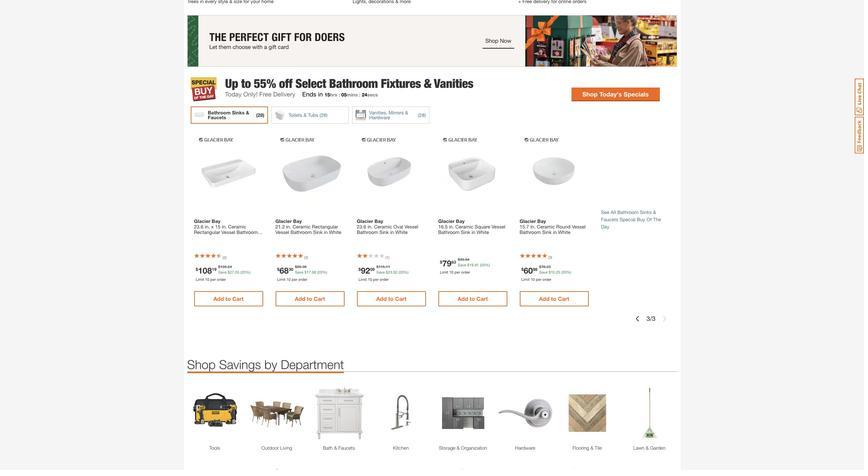Task type: locate. For each thing, give the bounding box(es) containing it.
glacier bay 15.7 in. ceramic round vessel bathroom sink in white
[[520, 219, 586, 236]]

1 28 from the left
[[258, 112, 263, 118]]

to for 108
[[226, 296, 231, 302]]

20 for 92
[[400, 270, 404, 275]]

per for 92
[[373, 278, 379, 282]]

day
[[601, 224, 610, 230]]

( up $ 60 98 $ 76 . 23 save $ 15 . 25 ( 20 %) limit 10 per order
[[549, 255, 550, 260]]

( right 25 in the right of the page
[[562, 270, 563, 275]]

ceramic left round in the right top of the page
[[537, 224, 555, 230]]

( inside $ 68 30 $ 85 . 38 save $ 17 . 08 ( 20 %) limit 10 per order
[[317, 270, 318, 275]]

per
[[455, 270, 460, 275], [210, 278, 216, 282], [292, 278, 297, 282], [373, 278, 379, 282], [536, 278, 542, 282]]

2 add to cart from the left
[[295, 296, 325, 302]]

add to cart button for 92
[[357, 292, 426, 307]]

ceramic inside glacier bay 23.6 in. ceramic oval vessel bathroom sink in white
[[374, 224, 392, 230]]

2 glacier from the left
[[276, 219, 292, 224]]

1 horizontal spatial 28
[[321, 112, 326, 118]]

1 horizontal spatial hardware
[[515, 446, 536, 451]]

bathroom inside glacier bay 23.6 in. x 15 in. ceramic rectangular vessel bathroom sink in white
[[237, 230, 258, 236]]

20 right 25 in the right of the page
[[563, 270, 567, 275]]

5 ceramic from the left
[[537, 224, 555, 230]]

& inside toilets & tubs ( 28 )
[[304, 112, 307, 118]]

%) inside $ 79 63 $ 99 . 54 save $ 19 . 91 ( 20 %) limit 10 per order
[[485, 263, 490, 268]]

%) for 92
[[404, 270, 409, 275]]

save down 76
[[540, 270, 548, 275]]

ceramic right x at the top
[[228, 224, 246, 230]]

4 add from the left
[[458, 296, 468, 302]]

per for 79
[[455, 270, 460, 275]]

vanities,
[[369, 110, 387, 116]]

( inside toilets & tubs ( 28 )
[[320, 112, 321, 118]]

1 horizontal spatial 23.6
[[357, 224, 366, 230]]

ends in
[[302, 91, 323, 98]]

%) inside $ 60 98 $ 76 . 23 save $ 15 . 25 ( 20 %) limit 10 per order
[[567, 270, 572, 275]]

20 inside $ 60 98 $ 76 . 23 save $ 15 . 25 ( 20 %) limit 10 per order
[[563, 270, 567, 275]]

square
[[475, 224, 491, 230]]

flooring & tile link
[[560, 445, 615, 452]]

10
[[450, 270, 454, 275], [205, 278, 209, 282], [287, 278, 291, 282], [368, 278, 372, 282], [531, 278, 535, 282]]

25
[[556, 270, 561, 275]]

5 add to cart from the left
[[539, 296, 570, 302]]

faucets down the special buy logo at the left
[[208, 115, 226, 120]]

%) inside $ 68 30 $ 85 . 38 save $ 17 . 08 ( 20 %) limit 10 per order
[[323, 270, 327, 275]]

limit inside $ 79 63 $ 99 . 54 save $ 19 . 91 ( 20 %) limit 10 per order
[[440, 270, 448, 275]]

10 down the 108
[[205, 278, 209, 282]]

5 bay from the left
[[538, 219, 546, 224]]

0 horizontal spatial 19
[[212, 267, 217, 272]]

1 horizontal spatial rectangular
[[312, 224, 338, 230]]

0 horizontal spatial hardware
[[369, 115, 390, 120]]

( 3 ) up 38 on the left of page
[[304, 255, 308, 260]]

special buy of the day
[[601, 217, 662, 230]]

save inside $ 92 09 $ 115 . 11 save $ 23 . 02 ( 20 %) limit 10 per order
[[377, 270, 385, 275]]

0 horizontal spatial ( 28 )
[[256, 112, 265, 118]]

2 23.6 from the left
[[357, 224, 366, 230]]

09
[[370, 267, 375, 272]]

ceramic inside glacier bay 21.2 in. ceramic rectangular vessel bathroom sink in white
[[293, 224, 311, 230]]

30
[[289, 267, 293, 272]]

in. inside glacier bay 15.7 in. ceramic round vessel bathroom sink in white
[[531, 224, 536, 230]]

19 inside $ 79 63 $ 99 . 54 save $ 19 . 91 ( 20 %) limit 10 per order
[[470, 263, 474, 268]]

( right 91
[[480, 263, 481, 268]]

add to cart down 25 in the right of the page
[[539, 296, 570, 302]]

in. inside 'glacier bay 16.5 in. ceramic square vessel bathroom sink in white'
[[449, 224, 454, 230]]

glacier inside glacier bay 15.7 in. ceramic round vessel bathroom sink in white
[[520, 219, 536, 224]]

bathroom up special
[[618, 209, 639, 215]]

bay inside 'glacier bay 16.5 in. ceramic square vessel bathroom sink in white'
[[456, 219, 465, 224]]

add down $ 68 30 $ 85 . 38 save $ 17 . 08 ( 20 %) limit 10 per order
[[295, 296, 306, 302]]

see all
[[601, 209, 618, 215]]

3 add to cart button from the left
[[357, 292, 426, 307]]

the perfect gift for doers - let them choose with a gift card. shop now image
[[187, 15, 677, 67]]

bathroom left the 21.2
[[237, 230, 258, 236]]

0 vertical spatial hardware
[[369, 115, 390, 120]]

1 bay from the left
[[212, 219, 221, 224]]

1 vertical spatial bathroom sinks & faucets
[[601, 209, 657, 222]]

1 in. from the left
[[205, 224, 210, 230]]

this is the last slide image
[[662, 316, 668, 322]]

2 bay from the left
[[293, 219, 302, 224]]

23.6 for 92
[[357, 224, 366, 230]]

sink for 92
[[380, 230, 389, 236]]

feedback link image
[[855, 117, 865, 154]]

add to cart for 108
[[214, 296, 244, 302]]

ceramic for 68
[[293, 224, 311, 230]]

tool savings image
[[187, 386, 242, 441]]

0 vertical spatial 05
[[342, 92, 347, 98]]

add for 68
[[295, 296, 306, 302]]

storage
[[439, 446, 456, 451]]

add to cart button down 02
[[357, 292, 426, 307]]

sinks
[[232, 110, 245, 116], [640, 209, 652, 215]]

in. right 16.5
[[449, 224, 454, 230]]

vessel inside glacier bay 23.6 in. ceramic oval vessel bathroom sink in white
[[405, 224, 419, 230]]

ceramic left square
[[456, 224, 474, 230]]

bathroom
[[329, 76, 378, 91], [208, 110, 231, 116], [618, 209, 639, 215], [237, 230, 258, 236], [291, 230, 312, 236], [357, 230, 378, 236], [439, 230, 460, 236], [520, 230, 541, 236]]

&
[[424, 76, 432, 91], [246, 110, 249, 116], [405, 110, 408, 116], [304, 112, 307, 118], [654, 209, 657, 215], [334, 446, 337, 451], [457, 446, 460, 451], [591, 446, 594, 451], [646, 446, 649, 451]]

per inside $ 92 09 $ 115 . 11 save $ 23 . 02 ( 20 %) limit 10 per order
[[373, 278, 379, 282]]

save
[[458, 263, 467, 268], [218, 270, 227, 275], [295, 270, 304, 275], [377, 270, 385, 275], [540, 270, 548, 275]]

0 horizontal spatial bathroom sinks & faucets
[[208, 110, 249, 120]]

blinds & window treatment savings image
[[560, 469, 615, 471]]

per down 63
[[455, 270, 460, 275]]

per inside $ 60 98 $ 76 . 23 save $ 15 . 25 ( 20 %) limit 10 per order
[[536, 278, 542, 282]]

paint savings image
[[436, 469, 491, 471]]

10 for 60
[[531, 278, 535, 282]]

limit for 60
[[522, 278, 530, 282]]

add to cart button down 17
[[276, 292, 345, 307]]

add to cart down $ 108 19 $ 135 . 24 save $ 27 . 05 ( 20 %) limit 10 per order
[[214, 296, 244, 302]]

in. right the 21.2
[[286, 224, 291, 230]]

4 add to cart from the left
[[458, 296, 488, 302]]

19
[[470, 263, 474, 268], [212, 267, 217, 272]]

) up 11
[[389, 255, 390, 260]]

3 up $ 60 98 $ 76 . 23 save $ 15 . 25 ( 20 %) limit 10 per order
[[550, 255, 552, 260]]

1 23.6 from the left
[[194, 224, 204, 230]]

white for 68
[[329, 230, 342, 236]]

ceramic
[[228, 224, 246, 230], [293, 224, 311, 230], [374, 224, 392, 230], [456, 224, 474, 230], [537, 224, 555, 230]]

in. left x at the top
[[205, 224, 210, 230]]

0 horizontal spatial rectangular
[[194, 230, 220, 236]]

15.7
[[520, 224, 529, 230]]

1 vertical spatial 15
[[215, 224, 221, 230]]

2 horizontal spatial 15
[[551, 270, 555, 275]]

sink for 68
[[313, 230, 323, 236]]

in
[[324, 230, 328, 236], [390, 230, 394, 236], [472, 230, 476, 236], [553, 230, 557, 236], [205, 235, 209, 241]]

limit
[[440, 270, 448, 275], [196, 278, 204, 282], [277, 278, 286, 282], [359, 278, 367, 282], [522, 278, 530, 282]]

bay inside glacier bay 23.6 in. ceramic oval vessel bathroom sink in white
[[375, 219, 383, 224]]

save down 135
[[218, 270, 227, 275]]

1 ceramic from the left
[[228, 224, 246, 230]]

limit for 79
[[440, 270, 448, 275]]

cart for 68
[[314, 296, 325, 302]]

white inside glacier bay 21.2 in. ceramic rectangular vessel bathroom sink in white
[[329, 230, 342, 236]]

off
[[279, 76, 293, 91]]

1 ( 3 ) from the left
[[304, 255, 308, 260]]

135
[[220, 265, 227, 269]]

add to cart for 60
[[539, 296, 570, 302]]

( up 11
[[386, 255, 387, 260]]

1 cart from the left
[[232, 296, 244, 302]]

to for 68
[[307, 296, 312, 302]]

10 down the 60
[[531, 278, 535, 282]]

in inside glacier bay 21.2 in. ceramic rectangular vessel bathroom sink in white
[[324, 230, 328, 236]]

vessel inside glacier bay 21.2 in. ceramic rectangular vessel bathroom sink in white
[[276, 230, 289, 236]]

4 bay from the left
[[456, 219, 465, 224]]

1 horizontal spatial ( 3 )
[[549, 255, 553, 260]]

per inside $ 79 63 $ 99 . 54 save $ 19 . 91 ( 20 %) limit 10 per order
[[455, 270, 460, 275]]

%) for 68
[[323, 270, 327, 275]]

1 vertical spatial hardware
[[515, 446, 536, 451]]

1 add to cart from the left
[[214, 296, 244, 302]]

add to cart button down $ 108 19 $ 135 . 24 save $ 27 . 05 ( 20 %) limit 10 per order
[[194, 292, 263, 307]]

1 horizontal spatial 15
[[325, 92, 330, 98]]

bay inside glacier bay 15.7 in. ceramic round vessel bathroom sink in white
[[538, 219, 546, 224]]

cart down 27
[[232, 296, 244, 302]]

0 horizontal spatial 28
[[258, 112, 263, 118]]

2 28 from the left
[[321, 112, 326, 118]]

4 ceramic from the left
[[456, 224, 474, 230]]

3 bay from the left
[[375, 219, 383, 224]]

kitchen savings image
[[374, 386, 429, 441]]

5 glacier from the left
[[520, 219, 536, 224]]

add to cart button for 60
[[520, 292, 589, 307]]

2 vertical spatial faucets
[[339, 446, 355, 451]]

lawn & garden savings image
[[622, 386, 677, 441]]

per down 09
[[373, 278, 379, 282]]

( right the 08
[[317, 270, 318, 275]]

1 glacier from the left
[[194, 219, 211, 224]]

bathroom sinks & faucets
[[208, 110, 249, 120], [601, 209, 657, 222]]

order inside $ 92 09 $ 115 . 11 save $ 23 . 02 ( 20 %) limit 10 per order
[[380, 278, 389, 282]]

vanities
[[434, 76, 474, 91]]

4 add to cart button from the left
[[439, 292, 508, 307]]

x
[[211, 224, 214, 230]]

cart down 91
[[477, 296, 488, 302]]

& right lawn
[[646, 446, 649, 451]]

limit inside $ 108 19 $ 135 . 24 save $ 27 . 05 ( 20 %) limit 10 per order
[[196, 278, 204, 282]]

add to cart down $ 79 63 $ 99 . 54 save $ 19 . 91 ( 20 %) limit 10 per order
[[458, 296, 488, 302]]

ceramic left the oval
[[374, 224, 392, 230]]

2 ( 3 ) from the left
[[549, 255, 553, 260]]

1 add to cart button from the left
[[194, 292, 263, 307]]

3 in. from the left
[[286, 224, 291, 230]]

vessel inside glacier bay 15.7 in. ceramic round vessel bathroom sink in white
[[572, 224, 586, 230]]

20 for 60
[[563, 270, 567, 275]]

23.6
[[194, 224, 204, 230], [357, 224, 366, 230]]

add to cart
[[214, 296, 244, 302], [295, 296, 325, 302], [376, 296, 407, 302], [458, 296, 488, 302], [539, 296, 570, 302]]

shop savings by department
[[187, 358, 344, 372]]

vessel for 68
[[276, 230, 289, 236]]

3 ceramic from the left
[[374, 224, 392, 230]]

15.7 in. ceramic round vessel bathroom sink in white image
[[517, 129, 592, 205]]

save for 79
[[458, 263, 467, 268]]

6 in. from the left
[[531, 224, 536, 230]]

tile
[[595, 446, 602, 451]]

%) right 25 in the right of the page
[[567, 270, 572, 275]]

1 vertical spatial faucets
[[601, 217, 619, 222]]

10 inside $ 108 19 $ 135 . 24 save $ 27 . 05 ( 20 %) limit 10 per order
[[205, 278, 209, 282]]

hardware inside vanities, mirrors & hardware
[[369, 115, 390, 120]]

0 vertical spatial 24
[[362, 92, 367, 98]]

20 inside $ 108 19 $ 135 . 24 save $ 27 . 05 ( 20 %) limit 10 per order
[[242, 270, 246, 275]]

23.6 inside glacier bay 23.6 in. x 15 in. ceramic rectangular vessel bathroom sink in white
[[194, 224, 204, 230]]

add to cart button
[[194, 292, 263, 307], [276, 292, 345, 307], [357, 292, 426, 307], [439, 292, 508, 307], [520, 292, 589, 307]]

1 vertical spatial 23
[[388, 270, 392, 275]]

vessel for 60
[[572, 224, 586, 230]]

2 ( 28 ) from the left
[[418, 112, 426, 118]]

save inside $ 79 63 $ 99 . 54 save $ 19 . 91 ( 20 %) limit 10 per order
[[458, 263, 467, 268]]

1 horizontal spatial 23
[[547, 265, 551, 269]]

23.6 in. x 15 in. ceramic rectangular vessel bathroom sink in white image
[[191, 129, 267, 205]]

in inside glacier bay 15.7 in. ceramic round vessel bathroom sink in white
[[553, 230, 557, 236]]

3 left this is the last slide image
[[653, 315, 656, 323]]

$ 60 98 $ 76 . 23 save $ 15 . 25 ( 20 %) limit 10 per order
[[522, 265, 572, 282]]

add to cart button down 25 in the right of the page
[[520, 292, 589, 307]]

add to cart for 68
[[295, 296, 325, 302]]

) inside toilets & tubs ( 28 )
[[326, 112, 328, 118]]

4 in. from the left
[[368, 224, 373, 230]]

60
[[524, 266, 533, 276]]

special buy logo image
[[191, 77, 217, 101]]

2 horizontal spatial 28
[[419, 112, 425, 118]]

1 horizontal spatial ( 28 )
[[418, 112, 426, 118]]

order inside $ 79 63 $ 99 . 54 save $ 19 . 91 ( 20 %) limit 10 per order
[[461, 270, 470, 275]]

( 1 )
[[386, 255, 390, 260]]

%) inside $ 92 09 $ 115 . 11 save $ 23 . 02 ( 20 %) limit 10 per order
[[404, 270, 409, 275]]

3 add to cart from the left
[[376, 296, 407, 302]]

3 cart from the left
[[395, 296, 407, 302]]

5 cart from the left
[[558, 296, 570, 302]]

20 right 91
[[481, 263, 485, 268]]

in. for 60
[[531, 224, 536, 230]]

0 horizontal spatial :
[[339, 92, 340, 98]]

mirrors
[[389, 110, 404, 116]]

add for 108
[[214, 296, 224, 302]]

3 28 from the left
[[419, 112, 425, 118]]

per inside $ 68 30 $ 85 . 38 save $ 17 . 08 ( 20 %) limit 10 per order
[[292, 278, 297, 282]]

15 right 'ends in'
[[325, 92, 330, 98]]

2 cart from the left
[[314, 296, 325, 302]]

2 vertical spatial 15
[[551, 270, 555, 275]]

1 horizontal spatial faucets
[[339, 446, 355, 451]]

1 ( 28 ) from the left
[[256, 112, 265, 118]]

20 for 79
[[481, 263, 485, 268]]

) up 17
[[307, 255, 308, 260]]

save inside $ 108 19 $ 135 . 24 save $ 27 . 05 ( 20 %) limit 10 per order
[[218, 270, 227, 275]]

1 horizontal spatial 19
[[470, 263, 474, 268]]

%) right 27
[[246, 270, 251, 275]]

sink inside glacier bay 21.2 in. ceramic rectangular vessel bathroom sink in white
[[313, 230, 323, 236]]

save for 92
[[377, 270, 385, 275]]

order down 115
[[380, 278, 389, 282]]

0 vertical spatial faucets
[[208, 115, 226, 120]]

2 add from the left
[[295, 296, 306, 302]]

sinks down today only!
[[232, 110, 245, 116]]

order inside $ 60 98 $ 76 . 23 save $ 15 . 25 ( 20 %) limit 10 per order
[[543, 278, 552, 282]]

see
[[601, 209, 610, 215]]

%)
[[485, 263, 490, 268], [246, 270, 251, 275], [323, 270, 327, 275], [404, 270, 409, 275], [567, 270, 572, 275]]

flooring & tile savings image
[[560, 386, 615, 441]]

19 left 91
[[470, 263, 474, 268]]

add down $ 108 19 $ 135 . 24 save $ 27 . 05 ( 20 %) limit 10 per order
[[214, 296, 224, 302]]

sink
[[313, 230, 323, 236], [380, 230, 389, 236], [461, 230, 471, 236], [543, 230, 552, 236], [194, 235, 204, 241]]

add for 60
[[539, 296, 550, 302]]

98
[[533, 267, 538, 272]]

faucets right bath
[[339, 446, 355, 451]]

sink inside glacier bay 15.7 in. ceramic round vessel bathroom sink in white
[[543, 230, 552, 236]]

23 inside $ 60 98 $ 76 . 23 save $ 15 . 25 ( 20 %) limit 10 per order
[[547, 265, 551, 269]]

: right hrs
[[339, 92, 340, 98]]

order down 17
[[299, 278, 307, 282]]

24 up 27
[[228, 265, 232, 269]]

1 horizontal spatial 24
[[362, 92, 367, 98]]

( inside $ 108 19 $ 135 . 24 save $ 27 . 05 ( 20 %) limit 10 per order
[[241, 270, 242, 275]]

in inside glacier bay 23.6 in. ceramic oval vessel bathroom sink in white
[[390, 230, 394, 236]]

order down the 54
[[461, 270, 470, 275]]

& right mirrors
[[405, 110, 408, 116]]

( 28 ) down "today only! free delivery"
[[256, 112, 265, 118]]

( 3 )
[[304, 255, 308, 260], [549, 255, 553, 260]]

in. for 92
[[368, 224, 373, 230]]

in. right 15.7
[[531, 224, 536, 230]]

28 inside toilets & tubs ( 28 )
[[321, 112, 326, 118]]

/
[[650, 315, 653, 323]]

0 vertical spatial 15
[[325, 92, 330, 98]]

28 down "today only! free delivery"
[[258, 112, 263, 118]]

10 inside $ 79 63 $ 99 . 54 save $ 19 . 91 ( 20 %) limit 10 per order
[[450, 270, 454, 275]]

add to cart down 17
[[295, 296, 325, 302]]

:
[[339, 92, 340, 98], [359, 92, 361, 98]]

10 inside $ 92 09 $ 115 . 11 save $ 23 . 02 ( 20 %) limit 10 per order
[[368, 278, 372, 282]]

4 cart from the left
[[477, 296, 488, 302]]

16.5 in. ceramic square vessel bathroom sink in white image
[[435, 129, 511, 205]]

05
[[342, 92, 347, 98], [235, 270, 239, 275]]

limit for 92
[[359, 278, 367, 282]]

( up 135
[[223, 255, 224, 260]]

3
[[305, 255, 307, 260], [550, 255, 552, 260], [647, 315, 650, 323], [653, 315, 656, 323]]

cart down the 08
[[314, 296, 325, 302]]

05 right hrs
[[342, 92, 347, 98]]

order for 60
[[543, 278, 552, 282]]

bay inside glacier bay 21.2 in. ceramic rectangular vessel bathroom sink in white
[[293, 219, 302, 224]]

0 vertical spatial 23
[[547, 265, 551, 269]]

add down $ 92 09 $ 115 . 11 save $ 23 . 02 ( 20 %) limit 10 per order
[[376, 296, 387, 302]]

28
[[258, 112, 263, 118], [321, 112, 326, 118], [419, 112, 425, 118]]

5 add to cart button from the left
[[520, 292, 589, 307]]

bay
[[212, 219, 221, 224], [293, 219, 302, 224], [375, 219, 383, 224], [456, 219, 465, 224], [538, 219, 546, 224]]

15 left 25 in the right of the page
[[551, 270, 555, 275]]

add to cart down 02
[[376, 296, 407, 302]]

20 inside $ 68 30 $ 85 . 38 save $ 17 . 08 ( 20 %) limit 10 per order
[[318, 270, 323, 275]]

91
[[475, 263, 479, 268]]

in. right x at the top
[[222, 224, 227, 230]]

0 horizontal spatial 23
[[388, 270, 392, 275]]

$ 79 63 $ 99 . 54 save $ 19 . 91 ( 20 %) limit 10 per order
[[440, 257, 490, 275]]

bay inside glacier bay 23.6 in. x 15 in. ceramic rectangular vessel bathroom sink in white
[[212, 219, 221, 224]]

0 horizontal spatial 05
[[235, 270, 239, 275]]

28 right mirrors
[[419, 112, 425, 118]]

order down 76
[[543, 278, 552, 282]]

15
[[325, 92, 330, 98], [215, 224, 221, 230], [551, 270, 555, 275]]

2 add to cart button from the left
[[276, 292, 345, 307]]

sink inside glacier bay 23.6 in. ceramic oval vessel bathroom sink in white
[[380, 230, 389, 236]]

limit down the 108
[[196, 278, 204, 282]]

0 horizontal spatial ( 3 )
[[304, 255, 308, 260]]

10 inside $ 60 98 $ 76 . 23 save $ 15 . 25 ( 20 %) limit 10 per order
[[531, 278, 535, 282]]

05 right 27
[[235, 270, 239, 275]]

save inside $ 68 30 $ 85 . 38 save $ 17 . 08 ( 20 %) limit 10 per order
[[295, 270, 304, 275]]

add to cart button for 68
[[276, 292, 345, 307]]

white for 92
[[396, 230, 408, 236]]

in. left the oval
[[368, 224, 373, 230]]

4 glacier from the left
[[439, 219, 455, 224]]

15 inside glacier bay 23.6 in. x 15 in. ceramic rectangular vessel bathroom sink in white
[[215, 224, 221, 230]]

19 inside $ 108 19 $ 135 . 24 save $ 27 . 05 ( 20 %) limit 10 per order
[[212, 267, 217, 272]]

%) for 79
[[485, 263, 490, 268]]

3 glacier from the left
[[357, 219, 373, 224]]

in for 60
[[553, 230, 557, 236]]

save down 99
[[458, 263, 467, 268]]

glacier for 60
[[520, 219, 536, 224]]

limit down 79
[[440, 270, 448, 275]]

99
[[460, 257, 464, 262]]

order inside $ 68 30 $ 85 . 38 save $ 17 . 08 ( 20 %) limit 10 per order
[[299, 278, 307, 282]]

per down the 108
[[210, 278, 216, 282]]

0 horizontal spatial 23.6
[[194, 224, 204, 230]]

1 vertical spatial 24
[[228, 265, 232, 269]]

63
[[452, 260, 456, 265]]

save down 85
[[295, 270, 304, 275]]

cart
[[232, 296, 244, 302], [314, 296, 325, 302], [395, 296, 407, 302], [477, 296, 488, 302], [558, 296, 570, 302]]

5 in. from the left
[[449, 224, 454, 230]]

10 down 79
[[450, 270, 454, 275]]

order for 79
[[461, 270, 470, 275]]

0 horizontal spatial 15
[[215, 224, 221, 230]]

to down $ 60 98 $ 76 . 23 save $ 15 . 25 ( 20 %) limit 10 per order
[[551, 296, 557, 302]]

1 add from the left
[[214, 296, 224, 302]]

to down $ 108 19 $ 135 . 24 save $ 27 . 05 ( 20 %) limit 10 per order
[[226, 296, 231, 302]]

order inside $ 108 19 $ 135 . 24 save $ 27 . 05 ( 20 %) limit 10 per order
[[217, 278, 226, 282]]

order down 135
[[217, 278, 226, 282]]

& left 'tile' at bottom
[[591, 446, 594, 451]]

2 in. from the left
[[222, 224, 227, 230]]

%) right the 08
[[323, 270, 327, 275]]

living
[[280, 446, 292, 451]]

today only! free delivery
[[225, 91, 296, 98]]

save for 60
[[540, 270, 548, 275]]

white inside glacier bay 23.6 in. ceramic oval vessel bathroom sink in white
[[396, 230, 408, 236]]

add down $ 60 98 $ 76 . 23 save $ 15 . 25 ( 20 %) limit 10 per order
[[539, 296, 550, 302]]

outdoor living savinghs image
[[249, 386, 305, 441]]

%) right 02
[[404, 270, 409, 275]]

bathroom right the 21.2
[[291, 230, 312, 236]]

1 horizontal spatial 05
[[342, 92, 347, 98]]

order for 68
[[299, 278, 307, 282]]

save down 115
[[377, 270, 385, 275]]

5 add from the left
[[539, 296, 550, 302]]

previous slide image
[[635, 316, 641, 322]]

tools
[[209, 446, 220, 451]]

3 add from the left
[[376, 296, 387, 302]]

%) inside $ 108 19 $ 135 . 24 save $ 27 . 05 ( 20 %) limit 10 per order
[[246, 270, 251, 275]]

bath
[[323, 446, 333, 451]]

per down '98'
[[536, 278, 542, 282]]

glacier
[[194, 219, 211, 224], [276, 219, 292, 224], [357, 219, 373, 224], [439, 219, 455, 224], [520, 219, 536, 224]]

limit down 92
[[359, 278, 367, 282]]

0 horizontal spatial 24
[[228, 265, 232, 269]]

20 inside $ 79 63 $ 99 . 54 save $ 19 . 91 ( 20 %) limit 10 per order
[[481, 263, 485, 268]]

ceramic inside glacier bay 15.7 in. ceramic round vessel bathroom sink in white
[[537, 224, 555, 230]]

in. inside glacier bay 23.6 in. ceramic oval vessel bathroom sink in white
[[368, 224, 373, 230]]

bathroom left the oval
[[357, 230, 378, 236]]

glacier inside glacier bay 23.6 in. x 15 in. ceramic rectangular vessel bathroom sink in white
[[194, 219, 211, 224]]

glacier inside glacier bay 23.6 in. ceramic oval vessel bathroom sink in white
[[357, 219, 373, 224]]

storage & organization
[[439, 446, 487, 451]]

1 horizontal spatial sinks
[[640, 209, 652, 215]]

cart for 92
[[395, 296, 407, 302]]

white inside glacier bay 15.7 in. ceramic round vessel bathroom sink in white
[[558, 230, 571, 236]]

save for 68
[[295, 270, 304, 275]]

toilets & tubs ( 28 )
[[289, 112, 328, 118]]

limit inside $ 60 98 $ 76 . 23 save $ 15 . 25 ( 20 %) limit 10 per order
[[522, 278, 530, 282]]

) up 135
[[226, 255, 227, 260]]

1 vertical spatial 05
[[235, 270, 239, 275]]

) right mirrors
[[425, 112, 426, 118]]

) right tubs
[[326, 112, 328, 118]]

to for 92
[[389, 296, 394, 302]]

limit inside $ 92 09 $ 115 . 11 save $ 23 . 02 ( 20 %) limit 10 per order
[[359, 278, 367, 282]]

limit for 68
[[277, 278, 286, 282]]

limit inside $ 68 30 $ 85 . 38 save $ 17 . 08 ( 20 %) limit 10 per order
[[277, 278, 286, 282]]

bathroom inside glacier bay 21.2 in. ceramic rectangular vessel bathroom sink in white
[[291, 230, 312, 236]]

15 inside $ 60 98 $ 76 . 23 save $ 15 . 25 ( 20 %) limit 10 per order
[[551, 270, 555, 275]]

flooring & tile
[[573, 446, 602, 451]]

cart down 02
[[395, 296, 407, 302]]

2 ceramic from the left
[[293, 224, 311, 230]]

glacier inside glacier bay 21.2 in. ceramic rectangular vessel bathroom sink in white
[[276, 219, 292, 224]]

vessel
[[405, 224, 419, 230], [492, 224, 506, 230], [572, 224, 586, 230], [222, 230, 235, 236], [276, 230, 289, 236]]

save inside $ 60 98 $ 76 . 23 save $ 15 . 25 ( 20 %) limit 10 per order
[[540, 270, 548, 275]]

faucets
[[208, 115, 226, 120], [601, 217, 619, 222], [339, 446, 355, 451]]

& down today only!
[[246, 110, 249, 116]]

bay for 108
[[212, 219, 221, 224]]

1 horizontal spatial :
[[359, 92, 361, 98]]

0 horizontal spatial sinks
[[232, 110, 245, 116]]

0 horizontal spatial faucets
[[208, 115, 226, 120]]



Task type: vqa. For each thing, say whether or not it's contained in the screenshot.


Task type: describe. For each thing, give the bounding box(es) containing it.
fixtures
[[381, 76, 421, 91]]

bath & faucets
[[323, 446, 355, 451]]

glacier bay 16.5 in. ceramic square vessel bathroom sink in white
[[439, 219, 506, 236]]

per for 60
[[536, 278, 542, 282]]

( right mirrors
[[418, 112, 419, 118]]

23.6 in. ceramic oval vessel bathroom sink in white image
[[354, 129, 430, 205]]

( 2 )
[[223, 255, 227, 260]]

68
[[280, 266, 289, 276]]

bay for 60
[[538, 219, 546, 224]]

toilets
[[289, 112, 302, 118]]

cart for 60
[[558, 296, 570, 302]]

free delivery
[[260, 91, 296, 98]]

glacier bay 23.6 in. x 15 in. ceramic rectangular vessel bathroom sink in white
[[194, 219, 258, 241]]

( inside $ 60 98 $ 76 . 23 save $ 15 . 25 ( 20 %) limit 10 per order
[[562, 270, 563, 275]]

23 inside $ 92 09 $ 115 . 11 save $ 23 . 02 ( 20 %) limit 10 per order
[[388, 270, 392, 275]]

add to cart for 92
[[376, 296, 407, 302]]

( 3 ) for 68
[[304, 255, 308, 260]]

27
[[230, 270, 234, 275]]

tubs
[[308, 112, 318, 118]]

buy
[[637, 217, 646, 222]]

16.5
[[439, 224, 448, 230]]

hrs
[[330, 92, 337, 98]]

department
[[281, 358, 344, 372]]

1 horizontal spatial bathroom sinks & faucets
[[601, 209, 657, 222]]

24 inside ends in 15 hrs : 05 mins : 24 secs
[[362, 92, 367, 98]]

10 for 92
[[368, 278, 372, 282]]

in. for 108
[[205, 224, 210, 230]]

vessel for 92
[[405, 224, 419, 230]]

bath & faucets link
[[312, 445, 367, 452]]

round
[[557, 224, 571, 230]]

76
[[542, 265, 546, 269]]

( down "today only! free delivery"
[[256, 112, 258, 118]]

20 for 68
[[318, 270, 323, 275]]

ceramic inside 'glacier bay 16.5 in. ceramic square vessel bathroom sink in white'
[[456, 224, 474, 230]]

) down "today only! free delivery"
[[263, 112, 265, 118]]

savings
[[219, 358, 261, 372]]

& up the
[[654, 209, 657, 215]]

( 3 ) for 60
[[549, 255, 553, 260]]

rectangular inside glacier bay 23.6 in. x 15 in. ceramic rectangular vessel bathroom sink in white
[[194, 230, 220, 236]]

lighting image
[[249, 469, 305, 471]]

55%
[[254, 76, 276, 91]]

white inside 'glacier bay 16.5 in. ceramic square vessel bathroom sink in white'
[[477, 230, 489, 236]]

limit for 108
[[196, 278, 204, 282]]

per for 108
[[210, 278, 216, 282]]

3 right previous slide icon
[[647, 315, 650, 323]]

storage savings image
[[436, 386, 491, 441]]

tools link
[[187, 445, 242, 452]]

add for 92
[[376, 296, 387, 302]]

today only!
[[225, 91, 258, 98]]

order for 108
[[217, 278, 226, 282]]

in inside 'glacier bay 16.5 in. ceramic square vessel bathroom sink in white'
[[472, 230, 476, 236]]

lawn & garden
[[634, 446, 666, 451]]

in. for 68
[[286, 224, 291, 230]]

in for 92
[[390, 230, 394, 236]]

storage & organization link
[[436, 445, 491, 452]]

1 : from the left
[[339, 92, 340, 98]]

outdoor
[[262, 446, 279, 451]]

all
[[611, 209, 616, 215]]

special
[[620, 217, 636, 222]]

faucets inside the 'bath & faucets' link
[[339, 446, 355, 451]]

ceramic inside glacier bay 23.6 in. x 15 in. ceramic rectangular vessel bathroom sink in white
[[228, 224, 246, 230]]

20 for 108
[[242, 270, 246, 275]]

02
[[394, 270, 398, 275]]

bathroom inside glacier bay 23.6 in. ceramic oval vessel bathroom sink in white
[[357, 230, 378, 236]]

08
[[312, 270, 316, 275]]

save for 108
[[218, 270, 227, 275]]

) up $ 60 98 $ 76 . 23 save $ 15 . 25 ( 20 %) limit 10 per order
[[552, 255, 553, 260]]

1
[[387, 255, 389, 260]]

sink for 60
[[543, 230, 552, 236]]

up
[[225, 76, 238, 91]]

$ 108 19 $ 135 . 24 save $ 27 . 05 ( 20 %) limit 10 per order
[[196, 265, 251, 282]]

to right up
[[241, 76, 251, 91]]

3 / 3
[[647, 315, 656, 323]]

( inside $ 92 09 $ 115 . 11 save $ 23 . 02 ( 20 %) limit 10 per order
[[399, 270, 400, 275]]

the
[[653, 217, 662, 222]]

17
[[307, 270, 311, 275]]

bathroom inside 'glacier bay 16.5 in. ceramic square vessel bathroom sink in white'
[[439, 230, 460, 236]]

2 horizontal spatial faucets
[[601, 217, 619, 222]]

11
[[386, 265, 390, 269]]

by
[[265, 358, 277, 372]]

organization
[[461, 446, 487, 451]]

bathroom inside glacier bay 15.7 in. ceramic round vessel bathroom sink in white
[[520, 230, 541, 236]]

glacier for 92
[[357, 219, 373, 224]]

to down $ 79 63 $ 99 . 54 save $ 19 . 91 ( 20 %) limit 10 per order
[[470, 296, 475, 302]]

92
[[361, 266, 370, 276]]

hardware inside hardware link
[[515, 446, 536, 451]]

$ 92 09 $ 115 . 11 save $ 23 . 02 ( 20 %) limit 10 per order
[[359, 265, 409, 282]]

oval
[[394, 224, 403, 230]]

bathroom down the special buy logo at the left
[[208, 110, 231, 116]]

10 for 79
[[450, 270, 454, 275]]

of
[[647, 217, 652, 222]]

1 vertical spatial sinks
[[640, 209, 652, 215]]

0 vertical spatial bathroom sinks & faucets
[[208, 110, 249, 120]]

3 up 38 on the left of page
[[305, 255, 307, 260]]

lawn
[[634, 446, 645, 451]]

( up 38 on the left of page
[[304, 255, 305, 260]]

ceramic for 60
[[537, 224, 555, 230]]

up to 55% off select bathroom fixtures & vanities
[[225, 76, 474, 91]]

outdoor living
[[262, 446, 292, 451]]

( 28 ) for bathroom sinks & faucets
[[256, 112, 265, 118]]

0 vertical spatial sinks
[[232, 110, 245, 116]]

in inside glacier bay 23.6 in. x 15 in. ceramic rectangular vessel bathroom sink in white
[[205, 235, 209, 241]]

2
[[224, 255, 226, 260]]

2 : from the left
[[359, 92, 361, 98]]

shop
[[187, 358, 216, 372]]

glacier bay 21.2 in. ceramic rectangular vessel bathroom sink in white
[[276, 219, 342, 236]]

54
[[466, 257, 470, 262]]

108
[[198, 266, 212, 276]]

rectangular inside glacier bay 21.2 in. ceramic rectangular vessel bathroom sink in white
[[312, 224, 338, 230]]

mins
[[347, 92, 358, 98]]

per for 68
[[292, 278, 297, 282]]

live chat image
[[855, 79, 865, 116]]

79
[[443, 259, 452, 269]]

ceramic for 92
[[374, 224, 392, 230]]

10 for 108
[[205, 278, 209, 282]]

bay for 92
[[375, 219, 383, 224]]

15 inside ends in 15 hrs : 05 mins : 24 secs
[[325, 92, 330, 98]]

10 for 68
[[287, 278, 291, 282]]

& left vanities
[[424, 76, 432, 91]]

glacier inside 'glacier bay 16.5 in. ceramic square vessel bathroom sink in white'
[[439, 219, 455, 224]]

to for 60
[[551, 296, 557, 302]]

38
[[303, 265, 307, 269]]

white inside glacier bay 23.6 in. x 15 in. ceramic rectangular vessel bathroom sink in white
[[210, 235, 222, 241]]

21.2 in. ceramic rectangular vessel bathroom sink in white image
[[272, 129, 348, 205]]

glacier for 68
[[276, 219, 292, 224]]

kitchen link
[[374, 445, 429, 452]]

23.6 for 108
[[194, 224, 204, 230]]

vessel inside 'glacier bay 16.5 in. ceramic square vessel bathroom sink in white'
[[492, 224, 506, 230]]

& right storage
[[457, 446, 460, 451]]

vanities, mirrors & hardware
[[369, 110, 408, 120]]

28 for bathroom sinks & faucets
[[258, 112, 263, 118]]

lawn & garden link
[[622, 445, 677, 452]]

sink inside glacier bay 23.6 in. x 15 in. ceramic rectangular vessel bathroom sink in white
[[194, 235, 204, 241]]

sink inside 'glacier bay 16.5 in. ceramic square vessel bathroom sink in white'
[[461, 230, 471, 236]]

in for 68
[[324, 230, 328, 236]]

order for 92
[[380, 278, 389, 282]]

ends in 15 hrs : 05 mins : 24 secs
[[302, 91, 378, 98]]

115
[[379, 265, 385, 269]]

& inside vanities, mirrors & hardware
[[405, 110, 408, 116]]

( 28 ) for vanities, mirrors & hardware
[[418, 112, 426, 118]]

glacier for 108
[[194, 219, 211, 224]]

05 inside $ 108 19 $ 135 . 24 save $ 27 . 05 ( 20 %) limit 10 per order
[[235, 270, 239, 275]]

bath & faucet savings image
[[312, 386, 367, 441]]

28 for vanities, mirrors & hardware
[[419, 112, 425, 118]]

24 inside $ 108 19 $ 135 . 24 save $ 27 . 05 ( 20 %) limit 10 per order
[[228, 265, 232, 269]]

glacier bay 23.6 in. ceramic oval vessel bathroom sink in white
[[357, 219, 419, 236]]

hardware link
[[498, 445, 553, 452]]

outdoor living link
[[249, 445, 305, 452]]

shop today's specials link
[[572, 88, 660, 101]]

bay for 68
[[293, 219, 302, 224]]

21.2
[[276, 224, 285, 230]]

secs
[[367, 92, 378, 98]]

hardware savings image
[[498, 386, 553, 441]]

bathroom up mins
[[329, 76, 378, 91]]

( inside $ 79 63 $ 99 . 54 save $ 19 . 91 ( 20 %) limit 10 per order
[[480, 263, 481, 268]]

shop today's specials
[[583, 90, 649, 98]]

garden
[[651, 446, 666, 451]]

add to cart button for 108
[[194, 292, 263, 307]]

%) for 108
[[246, 270, 251, 275]]

vessel inside glacier bay 23.6 in. x 15 in. ceramic rectangular vessel bathroom sink in white
[[222, 230, 235, 236]]

05 inside ends in 15 hrs : 05 mins : 24 secs
[[342, 92, 347, 98]]

kitchen
[[393, 446, 409, 451]]

%) for 60
[[567, 270, 572, 275]]

cart for 108
[[232, 296, 244, 302]]

white for 60
[[558, 230, 571, 236]]

85
[[297, 265, 302, 269]]

& right bath
[[334, 446, 337, 451]]



